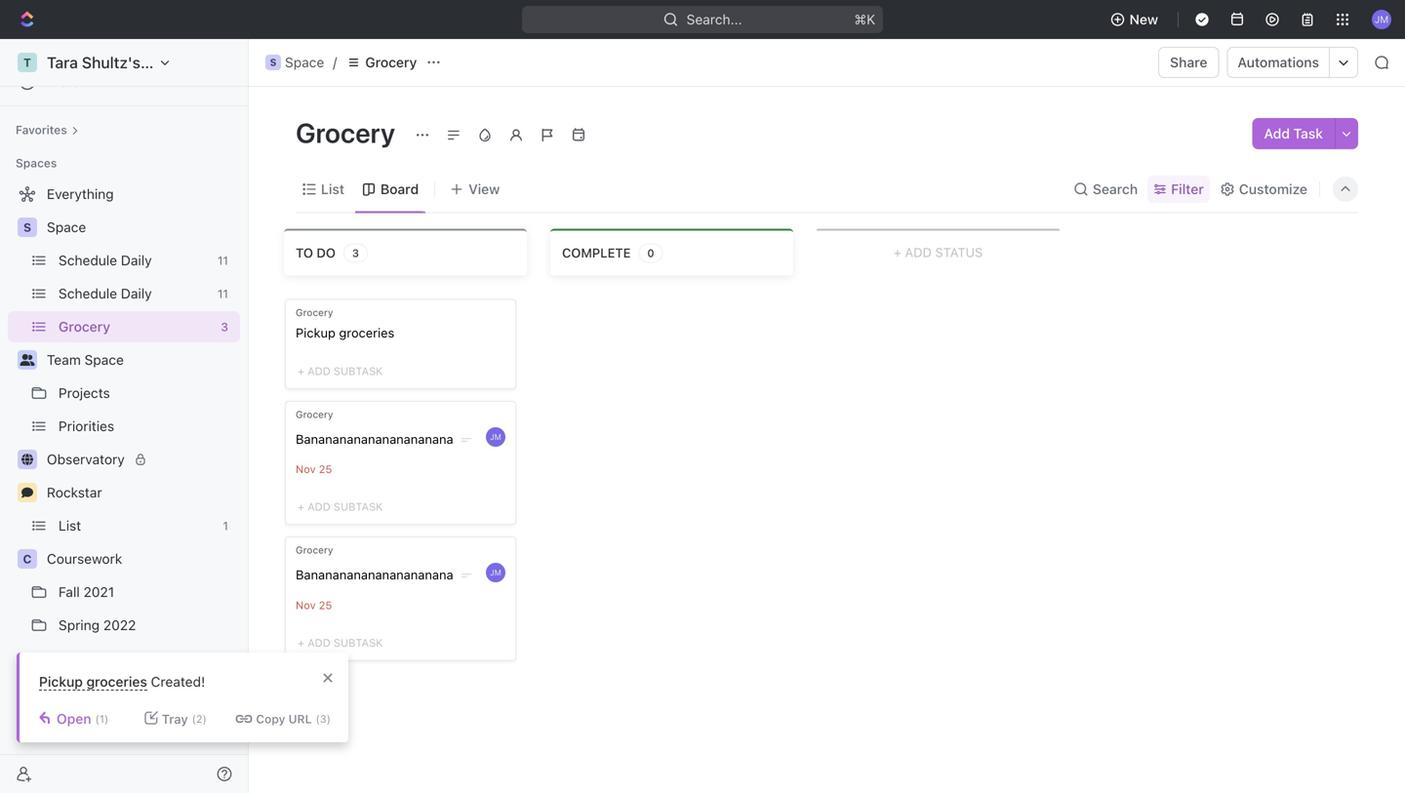 Task type: vqa. For each thing, say whether or not it's contained in the screenshot.
Nov 25 dropdown button
yes



Task type: describe. For each thing, give the bounding box(es) containing it.
complete
[[562, 246, 631, 260]]

open (1)
[[57, 711, 109, 727]]

c
[[23, 553, 32, 566]]

tara shultz's workspace
[[47, 53, 225, 72]]

customize
[[1240, 181, 1308, 197]]

25 for second nov 25 dropdown button
[[319, 599, 332, 612]]

list for list "link" inside tree
[[59, 518, 81, 534]]

pickup groceries created!
[[39, 674, 205, 690]]

grocery inside grocery pickup groceries
[[296, 307, 333, 318]]

11 for first "schedule daily" "link" from the top
[[218, 254, 228, 267]]

filter button
[[1148, 176, 1210, 203]]

tray (2)
[[162, 712, 207, 727]]

created!
[[151, 674, 205, 690]]

spring
[[59, 617, 100, 634]]

more
[[47, 74, 79, 90]]

board link
[[377, 176, 419, 203]]

everything
[[47, 186, 114, 202]]

subtask for first nov 25 dropdown button from the top
[[334, 501, 383, 514]]

spring 2022
[[59, 617, 136, 634]]

coursework link
[[47, 544, 236, 575]]

banananananananananana for second nov 25 dropdown button
[[296, 568, 454, 583]]

share
[[1171, 54, 1208, 70]]

0 vertical spatial list link
[[317, 176, 345, 203]]

view
[[469, 181, 500, 197]]

new button
[[1103, 4, 1171, 35]]

2022
[[103, 617, 136, 634]]

1 horizontal spatial 3
[[352, 247, 359, 260]]

s space /
[[270, 54, 337, 70]]

more button
[[8, 66, 240, 98]]

projects link
[[59, 378, 236, 409]]

2 nov 25 button from the top
[[296, 599, 337, 614]]

schedule daily for first "schedule daily" "link" from the top
[[59, 252, 152, 268]]

globe image
[[21, 454, 33, 466]]

0 horizontal spatial grocery link
[[59, 311, 213, 343]]

filter
[[1172, 181, 1205, 197]]

+ add subtask for second nov 25 dropdown button
[[298, 637, 383, 649]]

jm button for second nov 25 dropdown button
[[484, 562, 508, 585]]

space for team
[[85, 352, 124, 368]]

fall
[[59, 584, 80, 600]]

observatory
[[47, 452, 125, 468]]

task
[[1294, 125, 1324, 142]]

view button
[[443, 176, 507, 203]]

grocery pickup groceries
[[296, 307, 395, 340]]

s for s
[[23, 221, 31, 234]]

view button
[[443, 166, 507, 212]]

+ add status
[[894, 245, 983, 260]]

nov 25 for second nov 25 dropdown button
[[296, 599, 332, 612]]

groceries inside grocery pickup groceries
[[339, 326, 395, 340]]

list link inside tree
[[59, 511, 215, 542]]

+ add subtask for first nov 25 dropdown button from the top
[[298, 501, 383, 514]]

add task
[[1265, 125, 1324, 142]]

space for s
[[285, 54, 324, 70]]

favorites button
[[8, 118, 87, 142]]

3 inside tree
[[221, 320, 228, 334]]

2 schedule daily link from the top
[[59, 278, 210, 309]]

daily for 1st "schedule daily" "link" from the bottom of the tree containing everything
[[121, 286, 152, 302]]

schedule daily for 1st "schedule daily" "link" from the bottom of the tree containing everything
[[59, 286, 152, 302]]

2 nov from the top
[[296, 599, 316, 612]]

/
[[333, 54, 337, 70]]

copy
[[256, 713, 285, 726]]

1 + add subtask from the top
[[298, 365, 383, 378]]

status
[[936, 245, 983, 260]]

degree
[[59, 651, 104, 667]]

add inside button
[[1265, 125, 1291, 142]]

(3)
[[316, 713, 331, 726]]

t
[[23, 56, 31, 69]]

degree planning link
[[59, 643, 214, 675]]

tree inside the sidebar navigation
[[8, 179, 240, 741]]

add task button
[[1253, 118, 1336, 149]]

2021
[[83, 584, 114, 600]]

open
[[57, 711, 91, 727]]

rockstar
[[47, 485, 102, 501]]

schedule for 1st "schedule daily" "link" from the bottom of the tree containing everything
[[59, 286, 117, 302]]

sidebar navigation
[[0, 39, 253, 794]]

jm for second nov 25 dropdown button
[[490, 569, 502, 578]]

11 for 1st "schedule daily" "link" from the bottom of the tree containing everything
[[218, 287, 228, 301]]

do
[[317, 246, 336, 260]]

tara
[[47, 53, 78, 72]]

1 vertical spatial space
[[47, 219, 86, 235]]



Task type: locate. For each thing, give the bounding box(es) containing it.
schedule down space link
[[59, 252, 117, 268]]

space link
[[47, 212, 236, 243]]

team
[[47, 352, 81, 368]]

list link up coursework link
[[59, 511, 215, 542]]

1 vertical spatial nov
[[296, 599, 316, 612]]

banananananananananana for first nov 25 dropdown button from the top
[[296, 432, 454, 447]]

1 horizontal spatial space, , element
[[266, 55, 281, 70]]

new
[[1130, 11, 1159, 27]]

1 horizontal spatial pickup
[[296, 326, 336, 340]]

1 vertical spatial nov 25
[[296, 599, 332, 612]]

0 vertical spatial nov
[[296, 463, 316, 476]]

space, , element down spaces
[[18, 218, 37, 237]]

1 vertical spatial list
[[59, 518, 81, 534]]

2 vertical spatial jm
[[490, 569, 502, 578]]

2 schedule from the top
[[59, 286, 117, 302]]

1 horizontal spatial grocery link
[[341, 51, 422, 74]]

0 vertical spatial jm button
[[1367, 4, 1398, 35]]

2 subtask from the top
[[334, 501, 383, 514]]

list link up do
[[317, 176, 345, 203]]

0 vertical spatial + add subtask
[[298, 365, 383, 378]]

1 vertical spatial subtask
[[334, 501, 383, 514]]

1 vertical spatial jm button
[[484, 426, 508, 449]]

s for s space /
[[270, 57, 277, 68]]

1 daily from the top
[[121, 252, 152, 268]]

0 horizontal spatial list link
[[59, 511, 215, 542]]

0 vertical spatial nov 25 button
[[296, 463, 337, 479]]

schedule daily link down space link
[[59, 245, 210, 276]]

nov 25 for first nov 25 dropdown button from the top
[[296, 463, 332, 476]]

1 vertical spatial nov 25 button
[[296, 599, 337, 614]]

pickup down degree
[[39, 674, 83, 690]]

0 vertical spatial schedule daily link
[[59, 245, 210, 276]]

jm button for first nov 25 dropdown button from the top
[[484, 426, 508, 449]]

subtask
[[334, 365, 383, 378], [334, 501, 383, 514], [334, 637, 383, 649]]

0 vertical spatial nov 25
[[296, 463, 332, 476]]

nov 25
[[296, 463, 332, 476], [296, 599, 332, 612]]

automations button
[[1229, 48, 1330, 77]]

grocery inside tree
[[59, 319, 110, 335]]

board
[[381, 181, 419, 197]]

everything link
[[8, 179, 236, 210]]

1 vertical spatial space, , element
[[18, 218, 37, 237]]

list inside tree
[[59, 518, 81, 534]]

3
[[352, 247, 359, 260], [221, 320, 228, 334]]

fall 2021 link
[[59, 577, 236, 608]]

1 subtask from the top
[[334, 365, 383, 378]]

user group image
[[20, 354, 35, 366]]

banananananananananana
[[296, 432, 454, 447], [296, 568, 454, 583]]

1 vertical spatial 25
[[319, 599, 332, 612]]

customize button
[[1214, 176, 1314, 203]]

0 vertical spatial grocery link
[[341, 51, 422, 74]]

space left /
[[285, 54, 324, 70]]

11
[[218, 254, 228, 267], [218, 287, 228, 301]]

3 up team space link
[[221, 320, 228, 334]]

0 horizontal spatial 3
[[221, 320, 228, 334]]

spaces
[[16, 156, 57, 170]]

1 vertical spatial banananananananananana
[[296, 568, 454, 583]]

pickup inside grocery pickup groceries
[[296, 326, 336, 340]]

s inside s space /
[[270, 57, 277, 68]]

pickup down to do at the left top
[[296, 326, 336, 340]]

tree
[[8, 179, 240, 741]]

2 banananananananananana from the top
[[296, 568, 454, 583]]

subtask for second nov 25 dropdown button
[[334, 637, 383, 649]]

space, , element left /
[[266, 55, 281, 70]]

team space
[[47, 352, 124, 368]]

1 vertical spatial list link
[[59, 511, 215, 542]]

2 11 from the top
[[218, 287, 228, 301]]

0 vertical spatial groceries
[[339, 326, 395, 340]]

1 vertical spatial pickup
[[39, 674, 83, 690]]

automations
[[1238, 54, 1320, 70]]

space up projects
[[85, 352, 124, 368]]

(2)
[[192, 713, 207, 726]]

+ add subtask
[[298, 365, 383, 378], [298, 501, 383, 514], [298, 637, 383, 649]]

coursework, , element
[[18, 550, 37, 569]]

2 + add subtask from the top
[[298, 501, 383, 514]]

list for topmost list "link"
[[321, 181, 345, 197]]

⌘k
[[855, 11, 876, 27]]

fall 2021
[[59, 584, 114, 600]]

0 vertical spatial s
[[270, 57, 277, 68]]

workspace
[[145, 53, 225, 72]]

schedule daily link
[[59, 245, 210, 276], [59, 278, 210, 309]]

0 horizontal spatial groceries
[[86, 674, 147, 690]]

projects
[[59, 385, 110, 401]]

space, , element inside tree
[[18, 218, 37, 237]]

0 vertical spatial daily
[[121, 252, 152, 268]]

planning
[[108, 651, 162, 667]]

2 25 from the top
[[319, 599, 332, 612]]

space
[[285, 54, 324, 70], [47, 219, 86, 235], [85, 352, 124, 368]]

0
[[648, 247, 655, 260]]

1 vertical spatial schedule
[[59, 286, 117, 302]]

0 vertical spatial schedule daily
[[59, 252, 152, 268]]

0 vertical spatial pickup
[[296, 326, 336, 340]]

1 horizontal spatial list link
[[317, 176, 345, 203]]

2 daily from the top
[[121, 286, 152, 302]]

1 vertical spatial s
[[23, 221, 31, 234]]

3 subtask from the top
[[334, 637, 383, 649]]

0 vertical spatial subtask
[[334, 365, 383, 378]]

list down rockstar
[[59, 518, 81, 534]]

s left /
[[270, 57, 277, 68]]

0 vertical spatial list
[[321, 181, 345, 197]]

space, , element
[[266, 55, 281, 70], [18, 218, 37, 237]]

schedule daily link up team space link
[[59, 278, 210, 309]]

0 vertical spatial 25
[[319, 463, 332, 476]]

2 vertical spatial jm button
[[484, 562, 508, 585]]

shultz's
[[82, 53, 141, 72]]

1 vertical spatial daily
[[121, 286, 152, 302]]

2 nov 25 from the top
[[296, 599, 332, 612]]

1 schedule from the top
[[59, 252, 117, 268]]

1 vertical spatial groceries
[[86, 674, 147, 690]]

priorities
[[59, 418, 114, 434]]

copy url (3)
[[256, 713, 331, 726]]

search
[[1093, 181, 1138, 197]]

list link
[[317, 176, 345, 203], [59, 511, 215, 542]]

daily
[[121, 252, 152, 268], [121, 286, 152, 302]]

jm button
[[1367, 4, 1398, 35], [484, 426, 508, 449], [484, 562, 508, 585]]

rockstar link
[[47, 477, 236, 509]]

comment image
[[21, 487, 33, 499]]

1 schedule daily link from the top
[[59, 245, 210, 276]]

+
[[894, 245, 902, 260], [298, 365, 305, 378], [298, 501, 305, 514], [298, 637, 305, 649]]

schedule daily up team space
[[59, 286, 152, 302]]

1 banananananananananana from the top
[[296, 432, 454, 447]]

2 vertical spatial space
[[85, 352, 124, 368]]

observatory link
[[47, 444, 236, 475]]

add
[[1265, 125, 1291, 142], [905, 245, 932, 260], [308, 365, 331, 378], [308, 501, 331, 514], [308, 637, 331, 649]]

favorites
[[16, 123, 67, 137]]

1 11 from the top
[[218, 254, 228, 267]]

0 vertical spatial 11
[[218, 254, 228, 267]]

(1)
[[95, 713, 109, 726]]

0 vertical spatial jm
[[1375, 13, 1389, 25]]

1
[[223, 519, 228, 533]]

2 schedule daily from the top
[[59, 286, 152, 302]]

to do
[[296, 246, 336, 260]]

nov
[[296, 463, 316, 476], [296, 599, 316, 612]]

1 25 from the top
[[319, 463, 332, 476]]

1 vertical spatial jm
[[490, 433, 502, 442]]

grocery link up team space link
[[59, 311, 213, 343]]

nov 25 button
[[296, 463, 337, 479], [296, 599, 337, 614]]

25 for first nov 25 dropdown button from the top
[[319, 463, 332, 476]]

1 horizontal spatial s
[[270, 57, 277, 68]]

tray
[[162, 712, 188, 727]]

list up do
[[321, 181, 345, 197]]

tara shultz's workspace, , element
[[18, 53, 37, 72]]

0 horizontal spatial space, , element
[[18, 218, 37, 237]]

0 vertical spatial schedule
[[59, 252, 117, 268]]

2 vertical spatial subtask
[[334, 637, 383, 649]]

url
[[289, 713, 312, 726]]

spring 2022 link
[[59, 610, 236, 641]]

share button
[[1159, 47, 1220, 78]]

coursework
[[47, 551, 122, 567]]

team space link
[[47, 345, 236, 376]]

s down spaces
[[23, 221, 31, 234]]

schedule
[[59, 252, 117, 268], [59, 286, 117, 302]]

list
[[321, 181, 345, 197], [59, 518, 81, 534]]

tree containing everything
[[8, 179, 240, 741]]

0 horizontal spatial pickup
[[39, 674, 83, 690]]

1 horizontal spatial list
[[321, 181, 345, 197]]

grocery
[[365, 54, 417, 70], [296, 117, 401, 149], [296, 307, 333, 318], [59, 319, 110, 335], [296, 409, 333, 420], [296, 545, 333, 556]]

0 horizontal spatial s
[[23, 221, 31, 234]]

schedule for first "schedule daily" "link" from the top
[[59, 252, 117, 268]]

degree planning
[[59, 651, 162, 667]]

s inside tree
[[23, 221, 31, 234]]

1 vertical spatial schedule daily
[[59, 286, 152, 302]]

0 vertical spatial banananananananananana
[[296, 432, 454, 447]]

3 right do
[[352, 247, 359, 260]]

1 nov 25 button from the top
[[296, 463, 337, 479]]

search...
[[687, 11, 742, 27]]

schedule up team space
[[59, 286, 117, 302]]

grocery link right /
[[341, 51, 422, 74]]

schedule daily
[[59, 252, 152, 268], [59, 286, 152, 302]]

space down the everything
[[47, 219, 86, 235]]

0 vertical spatial space, , element
[[266, 55, 281, 70]]

s
[[270, 57, 277, 68], [23, 221, 31, 234]]

jm for first nov 25 dropdown button from the top
[[490, 433, 502, 442]]

1 horizontal spatial groceries
[[339, 326, 395, 340]]

1 schedule daily from the top
[[59, 252, 152, 268]]

0 vertical spatial 3
[[352, 247, 359, 260]]

3 + add subtask from the top
[[298, 637, 383, 649]]

1 vertical spatial 3
[[221, 320, 228, 334]]

1 vertical spatial grocery link
[[59, 311, 213, 343]]

1 nov from the top
[[296, 463, 316, 476]]

priorities link
[[59, 411, 236, 442]]

2 vertical spatial + add subtask
[[298, 637, 383, 649]]

1 vertical spatial 11
[[218, 287, 228, 301]]

1 vertical spatial schedule daily link
[[59, 278, 210, 309]]

daily for first "schedule daily" "link" from the top
[[121, 252, 152, 268]]

0 vertical spatial space
[[285, 54, 324, 70]]

to
[[296, 246, 313, 260]]

1 nov 25 from the top
[[296, 463, 332, 476]]

1 vertical spatial + add subtask
[[298, 501, 383, 514]]

0 horizontal spatial list
[[59, 518, 81, 534]]

search button
[[1068, 176, 1144, 203]]

pickup
[[296, 326, 336, 340], [39, 674, 83, 690]]

schedule daily down space link
[[59, 252, 152, 268]]



